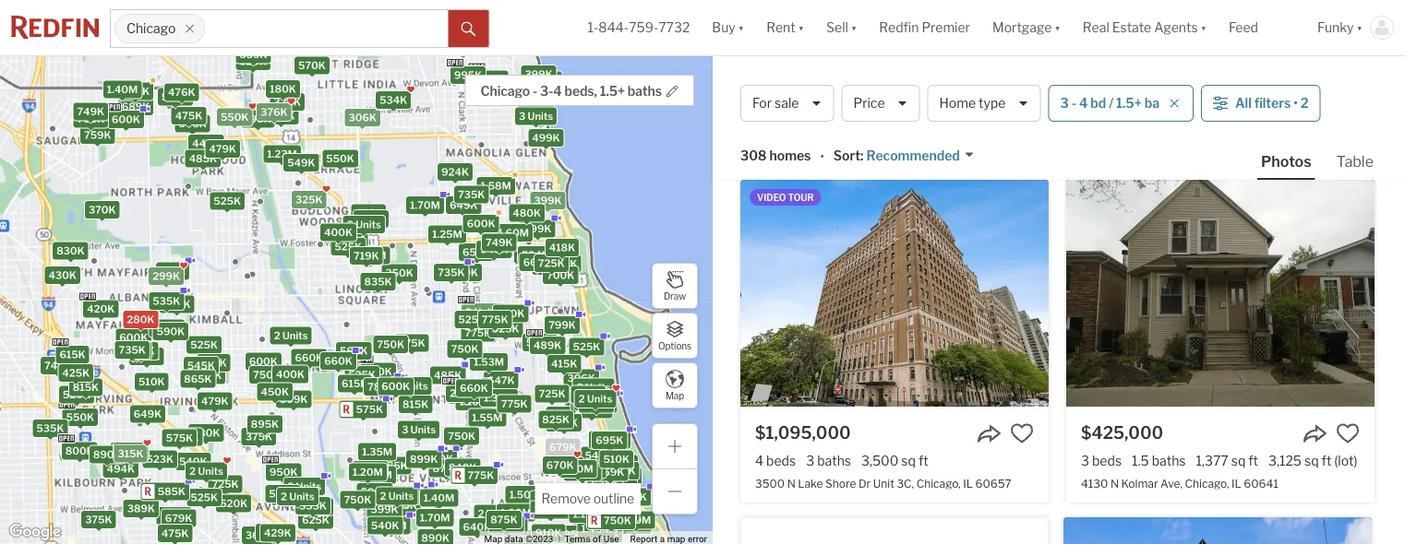 Task type: vqa. For each thing, say whether or not it's contained in the screenshot.
'Add'
no



Task type: locate. For each thing, give the bounding box(es) containing it.
n for $1,095,000
[[787, 477, 796, 490]]

sq down home type
[[970, 115, 984, 131]]

0 vertical spatial 615k
[[59, 349, 86, 361]]

2 inside button
[[1301, 95, 1309, 111]]

1 favorite button checkbox from the top
[[1010, 84, 1034, 108]]

1 horizontal spatial 679k
[[549, 442, 577, 454]]

600k
[[121, 86, 150, 98], [112, 113, 140, 125], [467, 218, 495, 230], [119, 332, 148, 344], [249, 356, 278, 368], [382, 381, 410, 393], [606, 458, 634, 470]]

baths for $425,000
[[1152, 453, 1186, 469]]

875k right 6
[[355, 207, 382, 219]]

favorite button checkbox
[[1336, 422, 1360, 446]]

510k
[[139, 376, 165, 388], [603, 454, 630, 466]]

0 vertical spatial chicago
[[126, 21, 176, 36]]

1 horizontal spatial 899k
[[410, 454, 438, 466]]

545k up "865k"
[[187, 360, 215, 372]]

0 horizontal spatial 570k
[[298, 59, 326, 71]]

4
[[553, 84, 562, 99], [1079, 95, 1088, 111], [755, 453, 764, 469]]

535k
[[153, 295, 180, 307], [36, 423, 64, 435]]

500k
[[476, 74, 505, 86], [197, 370, 226, 382], [289, 488, 318, 500]]

beds for $425,000
[[1092, 453, 1122, 469]]

3 ▾ from the left
[[851, 20, 857, 35]]

695k down remove
[[557, 529, 585, 541]]

0 horizontal spatial ave,
[[832, 139, 854, 153]]

1 horizontal spatial 389k
[[163, 299, 191, 311]]

0 vertical spatial 510k
[[139, 376, 165, 388]]

1 horizontal spatial 975k
[[398, 338, 425, 350]]

0 vertical spatial 560k
[[340, 345, 368, 357]]

0 vertical spatial favorite button image
[[1010, 84, 1034, 108]]

0 horizontal spatial 389k
[[127, 503, 155, 515]]

2 horizontal spatial 500k
[[476, 74, 505, 86]]

sq for 4,164
[[970, 115, 984, 131]]

1.70m up 1.25m in the top left of the page
[[410, 199, 440, 211]]

375k down 895k
[[245, 431, 272, 443]]

rent ▾ button
[[755, 0, 815, 55]]

869k
[[550, 417, 578, 429]]

kolmar
[[1121, 477, 1158, 490]]

850k down 659k at the bottom
[[605, 482, 633, 494]]

price button
[[841, 85, 920, 122]]

890k
[[93, 449, 121, 461], [421, 532, 450, 544]]

1.00m
[[500, 507, 532, 519], [620, 515, 651, 527]]

306k
[[348, 112, 377, 124], [567, 373, 595, 385]]

599k down the 950k
[[269, 489, 297, 501]]

475k
[[175, 110, 202, 122], [161, 528, 189, 540]]

sort :
[[833, 148, 864, 164]]

370k
[[88, 204, 116, 216], [571, 493, 598, 505]]

0 vertical spatial 995k
[[454, 69, 482, 81]]

favorite button image
[[1010, 84, 1034, 108], [1336, 422, 1360, 446]]

▾ right agents
[[1201, 20, 1207, 35]]

615k
[[59, 349, 86, 361], [342, 378, 368, 390]]

0 horizontal spatial 315k
[[118, 448, 144, 460]]

924k
[[441, 166, 469, 178]]

5 ▾ from the left
[[1201, 20, 1207, 35]]

975k down 350k
[[398, 338, 425, 350]]

sq
[[896, 115, 910, 131], [970, 115, 984, 131], [1235, 115, 1249, 131], [1310, 115, 1325, 131], [901, 453, 916, 469], [1231, 453, 1246, 469], [1305, 453, 1319, 469]]

3 units left "1.05m"
[[394, 380, 428, 392]]

1.40m down 840k
[[424, 493, 454, 505]]

1 horizontal spatial 375k
[[245, 431, 272, 443]]

photo of 3500 n lake shore dr unit 6c, chicago, il 60657 image
[[1064, 518, 1372, 545]]

sell ▾
[[826, 20, 857, 35]]

850k up 635k on the bottom of page
[[607, 465, 636, 477]]

sq for 3,125
[[1305, 453, 1319, 469]]

home
[[939, 95, 976, 111]]

1 horizontal spatial 370k
[[571, 493, 598, 505]]

beds for $279,990
[[766, 115, 796, 131]]

(lot) down guide
[[1340, 115, 1363, 131]]

ft
[[913, 115, 923, 131], [987, 115, 997, 131], [1252, 115, 1262, 131], [1327, 115, 1337, 131], [919, 453, 928, 469], [1248, 453, 1258, 469], [1322, 453, 1332, 469]]

499k down 495k
[[532, 132, 560, 144]]

1.5+ for beds,
[[600, 84, 625, 99]]

0 vertical spatial •
[[1294, 95, 1298, 111]]

625k right —
[[390, 500, 417, 512]]

remove 3 - 4 bd / 1.5+ ba image
[[1169, 98, 1180, 109]]

n right 4537 at the right top
[[786, 139, 794, 153]]

1 horizontal spatial •
[[1294, 95, 1298, 111]]

1 vertical spatial 560k
[[377, 493, 405, 505]]

830k
[[57, 245, 85, 257]]

0 horizontal spatial favorite button image
[[1010, 84, 1034, 108]]

bd
[[1091, 95, 1106, 111]]

baths for $1,095,000
[[817, 453, 851, 469]]

625k down the 355k
[[302, 515, 329, 527]]

premier
[[922, 20, 970, 35]]

549k up 270k
[[153, 323, 181, 335]]

• inside '308 homes •'
[[820, 149, 824, 165]]

520k up 360k at the bottom left of page
[[220, 498, 248, 510]]

beds for $1,095,000
[[766, 453, 796, 469]]

2 horizontal spatial 585k
[[612, 492, 639, 504]]

- left bd
[[1072, 95, 1076, 111]]

—
[[380, 504, 389, 516]]

rent ▾ button
[[766, 0, 804, 55]]

0 vertical spatial 695k
[[596, 435, 624, 447]]

1 vertical spatial 615k
[[342, 378, 368, 390]]

535k down 299k
[[153, 295, 180, 307]]

2 ▾ from the left
[[798, 20, 804, 35]]

1 vertical spatial 500k
[[197, 370, 226, 382]]

0 horizontal spatial 585k
[[158, 486, 186, 498]]

mortgage
[[992, 20, 1052, 35]]

chicago left remove chicago image in the top of the page
[[126, 21, 176, 36]]

450k down 280k
[[127, 345, 155, 357]]

• up the 4,375
[[1294, 95, 1298, 111]]

ft up 60630
[[913, 115, 923, 131]]

759-
[[629, 20, 658, 35]]

0 horizontal spatial -
[[533, 84, 537, 99]]

1 horizontal spatial 749k
[[77, 106, 104, 118]]

(lot) for $425,000
[[1334, 453, 1357, 469]]

▾ inside buy ▾ dropdown button
[[738, 20, 744, 35]]

495k
[[522, 94, 550, 106]]

sq right the 4,375
[[1310, 115, 1325, 131]]

1 vertical spatial 499k
[[524, 223, 552, 235]]

chicago - 3-4 beds, 1.5+ baths
[[481, 84, 662, 99]]

815k down 425k
[[73, 382, 99, 394]]

0 horizontal spatial 1.5+
[[600, 84, 625, 99]]

1.5+ right /
[[1116, 95, 1142, 111]]

1.70m left 640k
[[420, 512, 450, 524]]

sq up 3c,
[[901, 453, 916, 469]]

306k up 734k
[[567, 373, 595, 385]]

590k
[[157, 326, 185, 338], [361, 487, 389, 499]]

favorite button image up 3,125 sq ft (lot)
[[1336, 422, 1360, 446]]

•
[[1294, 95, 1298, 111], [820, 149, 824, 165]]

1 horizontal spatial 1.40m
[[424, 493, 454, 505]]

3 units up 1.53m
[[465, 307, 500, 319]]

sort
[[833, 148, 861, 164]]

▾ right rent
[[798, 20, 804, 35]]

▾ right funky
[[1357, 20, 1363, 35]]

306k right 376k
[[348, 112, 377, 124]]

695k up 659k at the bottom
[[596, 435, 624, 447]]

$279,990
[[755, 85, 836, 105]]

0 horizontal spatial •
[[820, 149, 824, 165]]

0 horizontal spatial 549k
[[153, 323, 181, 335]]

chicago inside button
[[481, 84, 530, 99]]

ft down city guide link
[[1327, 115, 1337, 131]]

1 horizontal spatial 485k
[[302, 501, 330, 513]]

1 horizontal spatial 549k
[[287, 157, 315, 169]]

1 horizontal spatial -
[[1072, 95, 1076, 111]]

325k
[[295, 194, 323, 206]]

3500
[[755, 477, 785, 490]]

375k
[[245, 431, 272, 443], [85, 514, 112, 526]]

1 vertical spatial 389k
[[127, 503, 155, 515]]

0 horizontal spatial 679k
[[165, 513, 192, 525]]

6 ▾ from the left
[[1357, 20, 1363, 35]]

375k down 494k
[[85, 514, 112, 526]]

None search field
[[205, 10, 448, 47]]

670k
[[546, 460, 574, 472]]

beds up 3500
[[766, 453, 796, 469]]

feed
[[1229, 20, 1258, 35]]

399k up 3-
[[525, 68, 553, 80]]

3 beds for $425,000
[[1081, 453, 1122, 469]]

448k
[[192, 137, 220, 149]]

1 horizontal spatial 615k
[[342, 378, 368, 390]]

google image
[[5, 521, 66, 545]]

1 horizontal spatial 534k
[[521, 249, 549, 261]]

640k
[[463, 522, 491, 534]]

4 ▾ from the left
[[1055, 20, 1061, 35]]

0 horizontal spatial 4
[[553, 84, 562, 99]]

1.00m down the 1.50m
[[500, 507, 532, 519]]

for
[[923, 74, 952, 99]]

625k down 785k
[[349, 404, 377, 416]]

0 horizontal spatial 400k
[[276, 369, 305, 381]]

|
[[1292, 80, 1295, 98]]

2 favorite button checkbox from the top
[[1010, 422, 1034, 446]]

545k
[[179, 118, 207, 130], [187, 360, 215, 372]]

800k left 385k
[[65, 445, 94, 457]]

photo of 4130 n kolmar ave, chicago, il 60641 image
[[1066, 180, 1375, 407]]

1 ▾ from the left
[[738, 20, 744, 35]]

baths inside button
[[628, 84, 662, 99]]

(lot) down favorite button option
[[1334, 453, 1357, 469]]

700k up 785k
[[364, 366, 392, 378]]

- for chicago
[[533, 84, 537, 99]]

1 horizontal spatial favorite button image
[[1336, 422, 1360, 446]]

chicago - 3-4 beds, 1.5+ baths button
[[465, 75, 694, 106]]

4 left beds,
[[553, 84, 562, 99]]

1 vertical spatial 475k
[[161, 528, 189, 540]]

0 vertical spatial 890k
[[93, 449, 121, 461]]

n for $425,000
[[1111, 477, 1119, 490]]

1 vertical spatial favorite button image
[[1336, 422, 1360, 446]]

chicago for chicago
[[126, 21, 176, 36]]

▾ for sell ▾
[[851, 20, 857, 35]]

649k right 640k
[[492, 519, 520, 531]]

679k
[[549, 442, 577, 454], [165, 513, 192, 525]]

388k
[[194, 370, 222, 382]]

0 horizontal spatial 500k
[[197, 370, 226, 382]]

749k up 759k
[[77, 106, 104, 118]]

520k
[[63, 389, 90, 401], [220, 498, 248, 510], [591, 529, 619, 541]]

4 beds
[[755, 453, 796, 469]]

1 vertical spatial 695k
[[557, 529, 585, 541]]

remove chicago image
[[184, 23, 195, 34]]

875k
[[355, 207, 382, 219], [490, 514, 518, 526]]

1 vertical spatial 535k
[[36, 423, 64, 435]]

0 horizontal spatial 370k
[[88, 204, 116, 216]]

sq for 4,375
[[1310, 115, 1325, 131]]

• for homes
[[820, 149, 824, 165]]

599k
[[161, 91, 189, 103], [269, 489, 297, 501], [371, 504, 398, 516], [160, 511, 188, 523]]

all filters • 2
[[1235, 95, 1309, 111]]

2
[[1301, 95, 1309, 111], [806, 115, 814, 131], [274, 330, 280, 342], [450, 388, 456, 400], [578, 393, 585, 405], [575, 404, 581, 416], [593, 435, 599, 447], [189, 466, 196, 478], [604, 471, 610, 483], [287, 481, 294, 493], [395, 490, 401, 502], [380, 491, 386, 503], [281, 491, 287, 503], [534, 504, 540, 516], [478, 508, 484, 520]]

4,375
[[1272, 115, 1307, 131]]

▾ right mortgage
[[1055, 20, 1061, 35]]

ft for 4,164 sq ft (lot)
[[987, 115, 997, 131]]

0 horizontal spatial 540k
[[179, 456, 207, 468]]

2 baths
[[806, 115, 851, 131]]

3-
[[540, 84, 553, 99]]

2 horizontal spatial 485k
[[434, 370, 462, 382]]

825k down 980k
[[605, 507, 632, 519]]

550k right 1.23m at the top
[[326, 153, 354, 165]]

photo of 4537 n karlov ave, chicago, il 60630 image
[[740, 0, 1049, 69]]

1.15m
[[363, 470, 392, 482], [573, 509, 602, 521]]

1.5+
[[600, 84, 625, 99], [1116, 95, 1142, 111]]

649k up 385k
[[134, 408, 162, 420]]

• inside button
[[1294, 95, 1298, 111]]

475k down 523k
[[161, 528, 189, 540]]

$425,000
[[1081, 423, 1163, 443]]

unit
[[873, 477, 894, 490]]

600k up 689k
[[121, 86, 150, 98]]

0 horizontal spatial 306k
[[348, 112, 377, 124]]

0 horizontal spatial 899k
[[280, 394, 308, 406]]

homes
[[769, 148, 811, 164]]

750k down outline
[[604, 515, 631, 527]]

825k up remove
[[553, 461, 580, 473]]

1 vertical spatial 650k
[[425, 453, 453, 465]]

499k down 480k
[[524, 223, 552, 235]]

city
[[1303, 80, 1331, 98]]

▾ for rent ▾
[[798, 20, 804, 35]]

▾ inside sell ▾ dropdown button
[[851, 20, 857, 35]]

1 vertical spatial 306k
[[567, 373, 595, 385]]

photo of 3500 n lake shore dr unit 3c, chicago, il 60657 image
[[740, 180, 1049, 407]]

549k up 325k
[[287, 157, 315, 169]]

1.20m down —
[[376, 520, 407, 532]]

585k up 900k
[[380, 460, 408, 472]]

map
[[666, 391, 684, 402]]

950k
[[269, 467, 298, 479]]

1.5+ for /
[[1116, 95, 1142, 111]]

ave, for $425,000
[[1161, 477, 1183, 490]]

1.5+ right beds,
[[600, 84, 625, 99]]

ft up '60641'
[[1248, 453, 1258, 469]]

favorite button checkbox right type on the top of page
[[1010, 84, 1034, 108]]

1,636
[[1198, 115, 1232, 131]]

0 vertical spatial 735k
[[458, 189, 485, 201]]

market insights | city guide
[[1174, 80, 1374, 98]]

308 homes •
[[740, 148, 824, 165]]

all
[[1235, 95, 1252, 111]]

1 vertical spatial 534k
[[521, 249, 549, 261]]

il down "1,377 sq ft"
[[1232, 477, 1242, 490]]

n left lake
[[787, 477, 796, 490]]

:
[[861, 148, 864, 164]]

700k
[[547, 270, 574, 282], [364, 366, 392, 378], [568, 498, 596, 510]]

0 horizontal spatial 615k
[[59, 349, 86, 361]]

karlov
[[797, 139, 829, 153]]

price
[[853, 95, 885, 111]]

5
[[593, 434, 599, 446]]

0 horizontal spatial 510k
[[139, 376, 165, 388]]

420k
[[87, 303, 115, 315]]

1 vertical spatial 485k
[[434, 370, 462, 382]]

1 vertical spatial 1.35m
[[362, 446, 392, 458]]

725k
[[538, 258, 565, 270], [536, 260, 563, 273], [539, 388, 566, 400], [212, 479, 239, 491]]

1.35m down 647k
[[484, 393, 514, 405]]

0 vertical spatial 815k
[[73, 382, 99, 394]]

guide
[[1335, 80, 1374, 98]]

975k up 523k
[[172, 431, 199, 443]]

600k right 318k
[[249, 356, 278, 368]]

1 horizontal spatial 450k
[[261, 386, 289, 398]]

520k down 685k
[[591, 529, 619, 541]]

0 vertical spatial 375k
[[245, 431, 272, 443]]

750k up 895k
[[253, 369, 280, 381]]

585k down 523k
[[158, 486, 186, 498]]

1.5 baths
[[1132, 453, 1186, 469]]

3 beds up 4130
[[1081, 453, 1122, 469]]

sq right 1,100
[[896, 115, 910, 131]]

1.20m up 635k on the bottom of page
[[563, 464, 593, 476]]

500k up the 355k
[[289, 488, 318, 500]]

2 vertical spatial 735k
[[119, 344, 146, 356]]

735k down 924k
[[458, 189, 485, 201]]

450k up 895k
[[261, 386, 289, 398]]

for sale button
[[740, 85, 834, 122]]

520k down 425k
[[63, 389, 90, 401]]

favorite button checkbox
[[1010, 84, 1034, 108], [1010, 422, 1034, 446]]

735k down 1.25m in the top left of the page
[[438, 267, 465, 279]]

▾ inside mortgage ▾ dropdown button
[[1055, 20, 1061, 35]]

750k left —
[[344, 494, 372, 506]]

899k left 840k
[[410, 454, 438, 466]]

0 vertical spatial 1.35m
[[484, 393, 514, 405]]

1 horizontal spatial 875k
[[490, 514, 518, 526]]

1,377 sq ft
[[1196, 453, 1258, 469]]

3 units up 5
[[579, 398, 613, 410]]

▾ right buy on the right of the page
[[738, 20, 744, 35]]

ft down type on the top of page
[[987, 115, 997, 131]]

ft for 4,375 sq ft (lot)
[[1327, 115, 1337, 131]]

1 vertical spatial 400k
[[450, 267, 478, 279]]

n right 4130
[[1111, 477, 1119, 490]]

ft for 1,636 sq ft
[[1252, 115, 1262, 131]]

315k
[[160, 265, 186, 277], [118, 448, 144, 460]]

favorite button checkbox for $1,095,000
[[1010, 422, 1034, 446]]

0 vertical spatial 975k
[[398, 338, 425, 350]]

1,100 sq ft
[[861, 115, 923, 131]]

1 horizontal spatial 800k
[[495, 521, 524, 533]]

1.25m
[[432, 228, 462, 240]]

625k
[[349, 404, 377, 416], [390, 500, 417, 512], [302, 515, 329, 527]]

0 horizontal spatial 1.35m
[[362, 446, 392, 458]]

418k
[[549, 242, 575, 254]]

0 vertical spatial 499k
[[532, 132, 560, 144]]

▾ inside rent ▾ dropdown button
[[798, 20, 804, 35]]



Task type: describe. For each thing, give the bounding box(es) containing it.
0 horizontal spatial 695k
[[557, 529, 585, 541]]

3 units down the 415k on the left bottom of page
[[576, 382, 611, 394]]

785k
[[368, 381, 395, 393]]

3,500 sq ft
[[861, 453, 928, 469]]

ave, for $279,990
[[832, 139, 854, 153]]

redfin premier
[[879, 20, 970, 35]]

835k
[[364, 276, 392, 288]]

city guide link
[[1303, 78, 1377, 101]]

insights
[[1228, 80, 1284, 98]]

376k
[[260, 106, 288, 118]]

baths down remove 3 - 4 bd / 1.5+ ba icon
[[1154, 115, 1188, 131]]

600k down 689k
[[112, 113, 140, 125]]

outline
[[593, 492, 634, 507]]

sq for 1,100
[[896, 115, 910, 131]]

1.06m
[[333, 234, 364, 246]]

3 beds down bd
[[1081, 115, 1122, 131]]

0 horizontal spatial 590k
[[157, 326, 185, 338]]

1 vertical spatial 399k
[[534, 195, 562, 207]]

1 horizontal spatial 815k
[[403, 399, 429, 411]]

0 horizontal spatial 660k
[[295, 352, 323, 364]]

355k
[[299, 501, 327, 513]]

3 - 4 bd / 1.5+ ba button
[[1048, 85, 1194, 122]]

0 horizontal spatial 875k
[[355, 207, 382, 219]]

0 horizontal spatial 975k
[[172, 431, 199, 443]]

1 horizontal spatial 400k
[[324, 227, 353, 239]]

60657
[[975, 477, 1012, 490]]

0 vertical spatial 850k
[[607, 465, 636, 477]]

home type button
[[927, 85, 1041, 122]]

1 vertical spatial 590k
[[361, 487, 389, 499]]

chicago for chicago - 3-4 beds, 1.5+ baths
[[481, 84, 530, 99]]

1.20m up 900k
[[353, 467, 383, 479]]

0 vertical spatial 475k
[[175, 110, 202, 122]]

1 vertical spatial 570k
[[550, 410, 577, 422]]

2 horizontal spatial 400k
[[450, 267, 478, 279]]

60641
[[1244, 477, 1279, 490]]

(lot) for $279,990
[[1000, 115, 1023, 131]]

sell
[[826, 20, 848, 35]]

feed button
[[1218, 0, 1306, 55]]

60630
[[915, 139, 952, 153]]

2 vertical spatial 500k
[[289, 488, 318, 500]]

photos button
[[1257, 151, 1333, 180]]

550k down 425k
[[66, 412, 94, 424]]

300k
[[530, 74, 558, 86]]

1 vertical spatial 995k
[[356, 464, 384, 476]]

599k down 900k
[[371, 504, 398, 516]]

1 vertical spatial 825k
[[553, 461, 580, 473]]

2 horizontal spatial 749k
[[486, 237, 513, 249]]

chicago, il homes for sale
[[740, 74, 998, 99]]

dr
[[859, 477, 871, 490]]

3 beds for $279,990
[[755, 115, 796, 131]]

0 vertical spatial 650k
[[463, 246, 491, 258]]

2 vertical spatial 825k
[[605, 507, 632, 519]]

1.60m
[[498, 227, 529, 239]]

map button
[[652, 363, 698, 409]]

1,377
[[1196, 453, 1229, 469]]

lake
[[798, 477, 823, 490]]

600k up 945k
[[467, 218, 495, 230]]

3c,
[[897, 477, 914, 490]]

647k
[[487, 375, 515, 387]]

750k up 1.53m
[[451, 343, 479, 355]]

0 horizontal spatial 485k
[[189, 153, 217, 165]]

600k up 635k on the bottom of page
[[606, 458, 634, 470]]

buy ▾
[[712, 20, 744, 35]]

1 vertical spatial 375k
[[85, 514, 112, 526]]

1-844-759-7732
[[588, 20, 690, 35]]

360k
[[245, 530, 274, 542]]

575k up 523k
[[166, 433, 193, 445]]

2.5 baths
[[1132, 115, 1188, 131]]

for
[[752, 95, 772, 111]]

910k
[[535, 528, 562, 540]]

2 horizontal spatial 540k
[[585, 450, 613, 462]]

1 vertical spatial 315k
[[118, 448, 144, 460]]

rent
[[766, 20, 795, 35]]

- for 3
[[1072, 95, 1076, 111]]

0 vertical spatial 625k
[[349, 404, 377, 416]]

favorite button image for $425,000
[[1336, 422, 1360, 446]]

1 vertical spatial 850k
[[605, 482, 633, 494]]

324k
[[274, 96, 301, 108]]

1 vertical spatial 545k
[[187, 360, 215, 372]]

3 units down 1.60m at top left
[[518, 249, 552, 261]]

n for $279,990
[[786, 139, 794, 153]]

favorite button image
[[1010, 422, 1034, 446]]

type
[[979, 95, 1006, 111]]

649k down 280k
[[119, 344, 147, 356]]

980k
[[619, 492, 647, 504]]

0 horizontal spatial 450k
[[127, 345, 155, 357]]

0 vertical spatial 549k
[[287, 157, 315, 169]]

299k
[[153, 271, 180, 283]]

1 vertical spatial 679k
[[165, 513, 192, 525]]

0 horizontal spatial 1.40m
[[107, 84, 138, 96]]

0 vertical spatial 800k
[[65, 445, 94, 457]]

1 horizontal spatial 306k
[[567, 373, 595, 385]]

• for filters
[[1294, 95, 1298, 111]]

0 vertical spatial 520k
[[63, 389, 90, 401]]

1 vertical spatial 510k
[[603, 454, 630, 466]]

redfin
[[879, 20, 919, 35]]

sq for 1,636
[[1235, 115, 1249, 131]]

remove outline
[[541, 492, 634, 507]]

all filters • 2 button
[[1201, 85, 1321, 122]]

0 horizontal spatial 749k
[[44, 360, 72, 372]]

1 vertical spatial 520k
[[220, 498, 248, 510]]

750k up 785k
[[377, 339, 405, 351]]

0 horizontal spatial 625k
[[302, 515, 329, 527]]

1.58m
[[481, 180, 511, 192]]

575k down 785k
[[356, 404, 383, 416]]

ft for 1,377 sq ft
[[1248, 453, 1258, 469]]

575k up '1.45m'
[[578, 505, 605, 517]]

599k right 689k
[[161, 91, 189, 103]]

il left 60657
[[963, 477, 973, 490]]

4537
[[755, 139, 783, 153]]

689k
[[122, 101, 150, 113]]

1.05m
[[451, 386, 482, 398]]

ft for 1,100 sq ft
[[913, 115, 923, 131]]

0 horizontal spatial 1.00m
[[500, 507, 532, 519]]

0 vertical spatial 700k
[[547, 270, 574, 282]]

beds,
[[565, 84, 597, 99]]

$1,095,000
[[755, 423, 851, 443]]

shore
[[825, 477, 856, 490]]

895k
[[251, 419, 279, 431]]

buy ▾ button
[[712, 0, 744, 55]]

sq for 1,377
[[1231, 453, 1246, 469]]

1 horizontal spatial 870k
[[562, 488, 590, 500]]

1.5
[[1132, 453, 1149, 469]]

photo of 6071 n whipple st, chicago, il 60659 image
[[1066, 0, 1375, 69]]

1 vertical spatial 735k
[[438, 267, 465, 279]]

6 units
[[347, 219, 381, 231]]

1.18m
[[259, 527, 288, 539]]

600k down 280k
[[119, 332, 148, 344]]

3 units up 685k
[[616, 492, 650, 504]]

1.20m up remove outline button
[[567, 467, 598, 479]]

photos
[[1261, 152, 1311, 170]]

550k left 376k
[[221, 111, 249, 123]]

3 units down 495k
[[519, 110, 553, 122]]

baths for $279,990
[[817, 115, 851, 131]]

1 vertical spatial 700k
[[364, 366, 392, 378]]

1 horizontal spatial 660k
[[324, 355, 353, 367]]

homes
[[851, 74, 919, 99]]

318k
[[201, 357, 227, 369]]

1.53m
[[474, 356, 504, 368]]

1 vertical spatial 549k
[[153, 323, 181, 335]]

0 vertical spatial 370k
[[88, 204, 116, 216]]

▾ for funky ▾
[[1357, 20, 1363, 35]]

649k up 1.25m in the top left of the page
[[450, 200, 478, 212]]

1.23m
[[267, 148, 297, 160]]

1 horizontal spatial 540k
[[371, 520, 399, 532]]

865k
[[184, 373, 212, 385]]

0 vertical spatial 899k
[[280, 394, 308, 406]]

489k
[[534, 340, 562, 352]]

map region
[[0, 0, 932, 545]]

599k down 523k
[[160, 511, 188, 523]]

1 horizontal spatial 1.00m
[[620, 515, 651, 527]]

recommended
[[866, 148, 960, 164]]

real estate agents ▾
[[1083, 20, 1207, 35]]

0 vertical spatial 535k
[[153, 295, 180, 307]]

0 vertical spatial 315k
[[160, 265, 186, 277]]

0 vertical spatial 545k
[[179, 118, 207, 130]]

550k down 324k
[[267, 110, 295, 122]]

2 horizontal spatial 660k
[[460, 383, 488, 395]]

3 units left 1.55m
[[402, 424, 436, 436]]

759k
[[84, 129, 111, 141]]

1 vertical spatial 450k
[[261, 386, 289, 398]]

real estate agents ▾ button
[[1072, 0, 1218, 55]]

190k
[[245, 113, 271, 125]]

favorite button checkbox for $279,990
[[1010, 84, 1034, 108]]

1 vertical spatial 875k
[[490, 514, 518, 526]]

il left 60630
[[903, 139, 913, 153]]

2 horizontal spatial 4
[[1079, 95, 1088, 111]]

▾ inside real estate agents ▾ link
[[1201, 20, 1207, 35]]

2 vertical spatial 700k
[[568, 498, 596, 510]]

0 horizontal spatial 560k
[[340, 345, 368, 357]]

0 vertical spatial 749k
[[77, 106, 104, 118]]

3,125
[[1269, 453, 1302, 469]]

1.45m
[[581, 524, 612, 536]]

favorite button image for $279,990
[[1010, 84, 1034, 108]]

filters
[[1254, 95, 1291, 111]]

0 horizontal spatial 534k
[[380, 94, 407, 106]]

sq for 3,500
[[901, 453, 916, 469]]

▾ for mortgage ▾
[[1055, 20, 1061, 35]]

1 horizontal spatial 890k
[[421, 532, 450, 544]]

buy
[[712, 20, 736, 35]]

575k down "670k"
[[544, 490, 571, 502]]

350k
[[385, 267, 413, 279]]

0 horizontal spatial 870k
[[433, 463, 460, 475]]

estate
[[1112, 20, 1151, 35]]

3 inside button
[[1060, 95, 1069, 111]]

0 horizontal spatial 650k
[[425, 453, 453, 465]]

750k down 1.55m
[[448, 431, 476, 443]]

2 vertical spatial 400k
[[276, 369, 305, 381]]

6
[[347, 219, 354, 231]]

ft for 3,500 sq ft
[[919, 453, 928, 469]]

0 vertical spatial 825k
[[542, 414, 570, 426]]

submit search image
[[461, 22, 476, 37]]

575k up 869k
[[577, 396, 605, 408]]

mortgage ▾ button
[[992, 0, 1061, 55]]

1,100
[[861, 115, 893, 131]]

600k left "1.05m"
[[382, 381, 410, 393]]

sale
[[775, 95, 799, 111]]

1 vertical spatial 1.70m
[[420, 512, 450, 524]]

1 horizontal spatial 4
[[755, 453, 764, 469]]

2 horizontal spatial 1.40m
[[545, 494, 575, 506]]

3,500
[[861, 453, 899, 469]]

1 horizontal spatial 585k
[[380, 460, 408, 472]]

0 horizontal spatial 1.15m
[[363, 470, 392, 482]]

ft for 3,125 sq ft (lot)
[[1322, 453, 1332, 469]]

1 vertical spatial 800k
[[495, 521, 524, 533]]

575k up 635k on the bottom of page
[[575, 464, 602, 476]]

0 horizontal spatial 890k
[[93, 449, 121, 461]]

480k
[[513, 207, 541, 219]]

beds down 3 - 4 bd / 1.5+ ba
[[1092, 115, 1122, 131]]

440k
[[581, 498, 609, 510]]

▾ for buy ▾
[[738, 20, 744, 35]]

1 vertical spatial 1.15m
[[573, 509, 602, 521]]

il left price
[[828, 74, 847, 99]]

market
[[1174, 80, 1225, 98]]

429k
[[264, 528, 292, 540]]

options button
[[652, 313, 698, 359]]

0 vertical spatial 1.70m
[[410, 199, 440, 211]]

1.08m
[[355, 250, 386, 262]]

2 vertical spatial 520k
[[591, 529, 619, 541]]

video tour
[[757, 192, 814, 203]]



